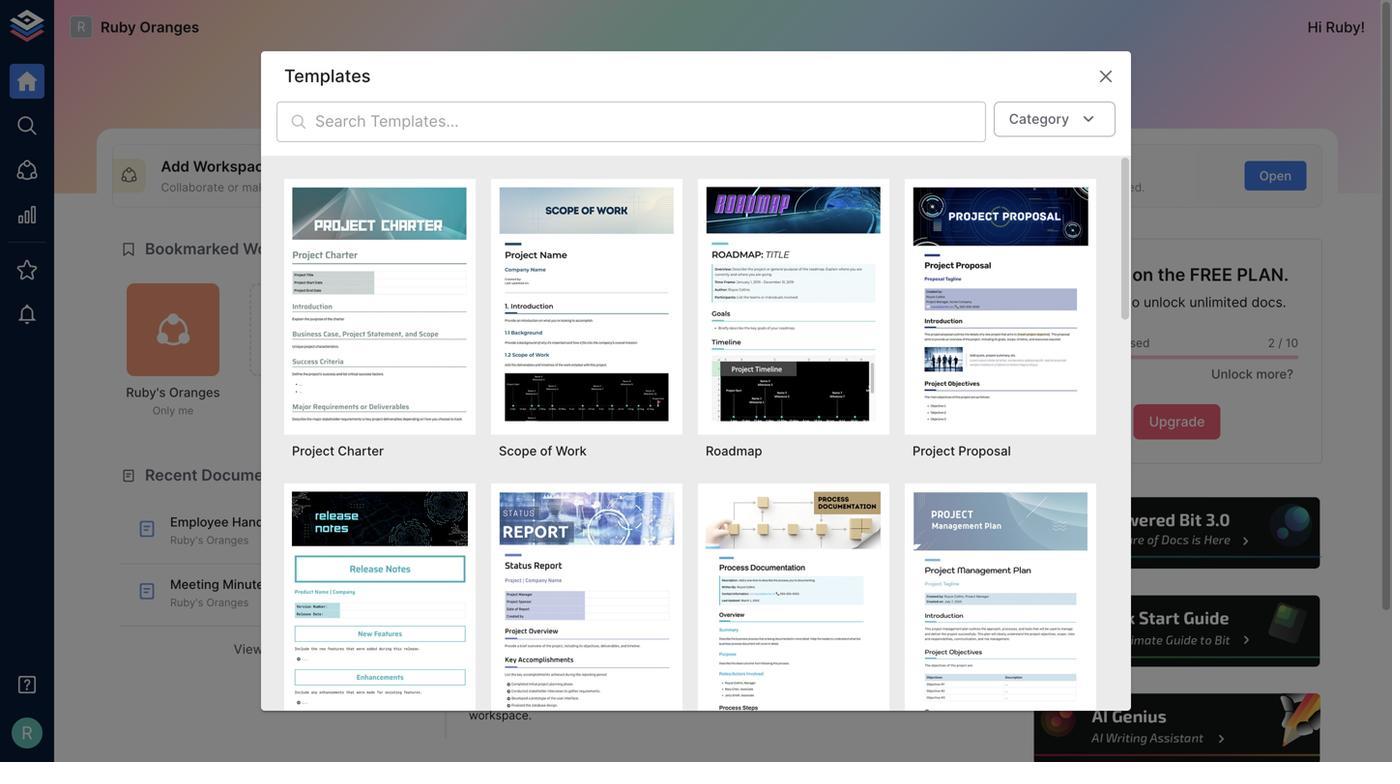 Task type: describe. For each thing, give the bounding box(es) containing it.
workspace inside button
[[269, 346, 323, 359]]

open button
[[1245, 161, 1307, 191]]

/
[[1279, 336, 1283, 350]]

1 horizontal spatial r
[[77, 19, 85, 35]]

type
[[633, 180, 657, 194]]

recently favorited
[[758, 466, 898, 485]]

all
[[267, 642, 282, 657]]

created inside 03:49 pm ruby anderson created ruby's oranges workspace .
[[558, 692, 600, 706]]

recent documents
[[145, 466, 287, 485]]

view all
[[234, 642, 282, 657]]

unlock
[[1144, 294, 1186, 311]]

work
[[556, 443, 587, 458]]

upgrade inside you are on the free plan. upgrade to unlock unlimited docs.
[[1068, 294, 1124, 311]]

favorited
[[828, 466, 898, 485]]

created for employee
[[558, 566, 600, 580]]

category
[[1009, 111, 1070, 127]]

employee for employee handbook
[[604, 566, 658, 580]]

status report image
[[499, 491, 675, 726]]

add for add
[[446, 168, 471, 183]]

minutes for meeting minutes ruby's oranges
[[223, 577, 271, 592]]

hi ruby !
[[1308, 18, 1366, 36]]

templates
[[284, 65, 371, 87]]

scope
[[499, 443, 537, 458]]

are
[[1102, 264, 1128, 285]]

unlock more?
[[1212, 367, 1294, 382]]

of inside templates dialog
[[540, 443, 553, 458]]

10
[[1286, 336, 1299, 350]]

add workspace collaborate or make it private.
[[161, 158, 326, 194]]

employee handbook link
[[469, 566, 658, 597]]

meeting minutes ruby's oranges
[[170, 577, 271, 609]]

open
[[1260, 168, 1292, 183]]

create faster and get inspired.
[[979, 180, 1146, 194]]

document for minutes
[[518, 645, 573, 659]]

docs.
[[1252, 294, 1287, 311]]

meeting minutes
[[469, 629, 650, 659]]

scope of work image
[[499, 186, 675, 421]]

ruby's oranges only me
[[126, 385, 220, 417]]

roadmap image
[[706, 186, 882, 421]]

bookmark workspace button
[[250, 283, 342, 376]]

upgrade button
[[1134, 404, 1221, 440]]

project for project charter
[[292, 443, 335, 458]]

anderson inside 03:49 pm ruby anderson created ruby's oranges workspace .
[[500, 692, 555, 706]]

03:49 pm ruby anderson created ruby's oranges workspace .
[[469, 677, 691, 722]]

2 or from the left
[[699, 180, 710, 194]]

wiki.
[[713, 180, 738, 194]]

2
[[1268, 336, 1276, 350]]

category button
[[994, 101, 1116, 137]]

handbook for employee handbook ruby's oranges
[[232, 514, 294, 529]]

project proposal image
[[913, 186, 1089, 421]]

used
[[1122, 336, 1150, 350]]

project proposal
[[913, 443, 1011, 458]]

create button
[[836, 161, 898, 191]]

anderson for handbook
[[500, 566, 555, 580]]

today
[[438, 511, 475, 526]]

bookmark workspace
[[269, 331, 323, 359]]

plan.
[[1237, 264, 1289, 285]]

ruby's oranges link
[[604, 692, 691, 706]]

recently
[[758, 466, 824, 485]]

the
[[1158, 264, 1186, 285]]

doc
[[675, 180, 695, 194]]

03:54 pm
[[469, 614, 518, 627]]

oranges inside 'employee handbook ruby's oranges'
[[206, 534, 249, 547]]

no
[[814, 652, 831, 667]]

04:04
[[469, 551, 499, 564]]

you
[[1066, 264, 1097, 285]]

collaborate
[[161, 180, 224, 194]]

to
[[1127, 294, 1140, 311]]

r button
[[6, 712, 48, 754]]

project management plan image
[[913, 491, 1089, 726]]

3 help image from the top
[[1032, 691, 1323, 762]]

1 horizontal spatial of
[[660, 180, 672, 194]]

. inside 03:49 pm ruby anderson created ruby's oranges workspace .
[[529, 708, 532, 722]]

or inside add workspace collaborate or make it private.
[[228, 180, 239, 194]]

2 / 10
[[1268, 336, 1299, 350]]

pm for minutes
[[502, 614, 518, 627]]

release notes image
[[292, 491, 468, 726]]

ruby's inside 03:49 pm ruby anderson created ruby's oranges workspace .
[[604, 692, 641, 706]]

project charter image
[[292, 186, 468, 421]]

oranges inside "meeting minutes ruby's oranges"
[[206, 596, 249, 609]]

private.
[[285, 180, 326, 194]]

!
[[1361, 18, 1366, 36]]

handbook for employee handbook
[[469, 583, 527, 597]]

ruby's inside "meeting minutes ruby's oranges"
[[170, 596, 203, 609]]

. for meeting
[[573, 645, 576, 659]]

any
[[610, 180, 629, 194]]

you are on the free plan. upgrade to unlock unlimited docs.
[[1066, 264, 1289, 311]]

2 help image from the top
[[1032, 593, 1323, 670]]

meeting for meeting minutes ruby's oranges
[[170, 577, 219, 592]]

recent
[[145, 466, 198, 485]]

workspace activities
[[452, 466, 610, 485]]

project charter
[[292, 443, 384, 458]]

proposal
[[959, 443, 1011, 458]]

view all button
[[120, 634, 396, 664]]

r inside button
[[21, 722, 33, 744]]

view
[[234, 642, 263, 657]]



Task type: locate. For each thing, give the bounding box(es) containing it.
upgrade
[[1068, 294, 1124, 311], [1149, 414, 1205, 430]]

ruby's inside 'employee handbook ruby's oranges'
[[170, 534, 203, 547]]

document . for handbook
[[527, 583, 588, 597]]

bookmark
[[271, 331, 321, 344]]

documents used
[[1056, 336, 1150, 350]]

1 vertical spatial .
[[573, 645, 576, 659]]

faster
[[1019, 180, 1050, 194]]

pm right 03:49
[[502, 677, 518, 690]]

2 vertical spatial created
[[558, 692, 600, 706]]

document . up 03:49 pm ruby anderson created ruby's oranges workspace . at the left bottom
[[514, 645, 576, 659]]

anderson for minutes
[[500, 629, 555, 643]]

create inside create button
[[847, 168, 888, 183]]

me
[[178, 404, 194, 417]]

2 anderson from the top
[[500, 629, 555, 643]]

on
[[1133, 264, 1154, 285]]

2 pm from the top
[[502, 614, 518, 627]]

document up 03:49 pm ruby anderson created ruby's oranges workspace . at the left bottom
[[518, 645, 573, 659]]

2 project from the left
[[913, 443, 955, 458]]

0 vertical spatial meeting
[[170, 577, 219, 592]]

meeting
[[170, 577, 219, 592], [604, 629, 650, 643]]

free
[[1190, 264, 1233, 285]]

1 horizontal spatial handbook
[[469, 583, 527, 597]]

oranges
[[140, 18, 199, 36], [169, 385, 220, 400], [206, 534, 249, 547], [206, 596, 249, 609], [644, 692, 691, 706]]

add inside add workspace collaborate or make it private.
[[161, 158, 190, 175]]

workspaces
[[243, 239, 336, 258]]

0 vertical spatial help image
[[1032, 495, 1323, 572]]

ruby's down meeting minutes link
[[604, 692, 641, 706]]

0 horizontal spatial handbook
[[232, 514, 294, 529]]

unlock
[[1212, 367, 1253, 382]]

ruby anderson created for handbook
[[469, 566, 604, 580]]

no favorites found.
[[814, 652, 928, 667]]

2 vertical spatial anderson
[[500, 692, 555, 706]]

workspace inside add workspace collaborate or make it private.
[[193, 158, 272, 175]]

handbook inside employee handbook
[[469, 583, 527, 597]]

1 vertical spatial workspace
[[469, 708, 529, 722]]

document . up meeting minutes link
[[527, 583, 588, 597]]

1 horizontal spatial meeting
[[604, 629, 650, 643]]

1 vertical spatial r
[[21, 722, 33, 744]]

document . for minutes
[[514, 645, 576, 659]]

.
[[585, 583, 588, 597], [573, 645, 576, 659], [529, 708, 532, 722]]

meeting inside meeting minutes
[[604, 629, 650, 643]]

project for project proposal
[[913, 443, 955, 458]]

get
[[1078, 180, 1096, 194]]

roadmap
[[706, 443, 763, 458]]

1 created from the top
[[558, 566, 600, 580]]

handbook
[[232, 514, 294, 529], [469, 583, 527, 597]]

1 or from the left
[[228, 180, 239, 194]]

0 vertical spatial document .
[[527, 583, 588, 597]]

employee for employee handbook ruby's oranges
[[170, 514, 229, 529]]

0 vertical spatial ruby anderson created
[[469, 566, 604, 580]]

document for handbook
[[530, 583, 585, 597]]

1 vertical spatial employee
[[604, 566, 658, 580]]

project
[[292, 443, 335, 458], [913, 443, 955, 458]]

created down employee handbook
[[558, 629, 600, 643]]

and
[[1054, 180, 1074, 194]]

created
[[558, 566, 600, 580], [558, 629, 600, 643], [558, 692, 600, 706]]

oranges inside ruby's oranges only me
[[169, 385, 220, 400]]

. up meeting minutes link
[[585, 583, 588, 597]]

0 horizontal spatial of
[[540, 443, 553, 458]]

upgrade down you
[[1068, 294, 1124, 311]]

unlimited
[[1190, 294, 1248, 311]]

1 vertical spatial created
[[558, 629, 600, 643]]

1 horizontal spatial minutes
[[469, 645, 514, 659]]

add for add workspace collaborate or make it private.
[[161, 158, 190, 175]]

minutes inside "meeting minutes ruby's oranges"
[[223, 577, 271, 592]]

1 horizontal spatial workspace
[[469, 708, 529, 722]]

found.
[[890, 652, 928, 667]]

1 horizontal spatial project
[[913, 443, 955, 458]]

minutes for meeting minutes
[[469, 645, 514, 659]]

2 created from the top
[[558, 629, 600, 643]]

1 anderson from the top
[[500, 566, 555, 580]]

anderson down 03:54 pm
[[500, 629, 555, 643]]

add inside button
[[446, 168, 471, 183]]

. for employee
[[585, 583, 588, 597]]

favorites
[[834, 652, 886, 667]]

ruby oranges
[[101, 18, 199, 36]]

employee inside 'employee handbook ruby's oranges'
[[170, 514, 229, 529]]

ruby anderson created for minutes
[[469, 629, 604, 643]]

0 vertical spatial workspace
[[193, 158, 272, 175]]

1 horizontal spatial create
[[847, 168, 888, 183]]

0 vertical spatial handbook
[[232, 514, 294, 529]]

of left the work
[[540, 443, 553, 458]]

minutes inside meeting minutes
[[469, 645, 514, 659]]

created up meeting minutes link
[[558, 566, 600, 580]]

0 vertical spatial anderson
[[500, 566, 555, 580]]

meeting up ruby's oranges link
[[604, 629, 650, 643]]

1 vertical spatial meeting
[[604, 629, 650, 643]]

create for create
[[847, 168, 888, 183]]

0 vertical spatial created
[[558, 566, 600, 580]]

only
[[153, 404, 175, 417]]

more?
[[1257, 367, 1294, 382]]

2 ruby anderson created from the top
[[469, 629, 604, 643]]

1 vertical spatial ruby anderson created
[[469, 629, 604, 643]]

create any type of doc or wiki.
[[570, 180, 738, 194]]

Search Templates... text field
[[315, 101, 986, 142]]

workspace down scope
[[452, 466, 536, 485]]

employee handbook
[[469, 566, 658, 597]]

project left proposal
[[913, 443, 955, 458]]

0 vertical spatial upgrade
[[1068, 294, 1124, 311]]

0 horizontal spatial meeting
[[170, 577, 219, 592]]

minutes down 03:54 pm
[[469, 645, 514, 659]]

or left make
[[228, 180, 239, 194]]

1 horizontal spatial employee
[[604, 566, 658, 580]]

0 horizontal spatial .
[[529, 708, 532, 722]]

employee handbook ruby's oranges
[[170, 514, 294, 547]]

pm for handbook
[[502, 551, 518, 564]]

pm inside 03:49 pm ruby anderson created ruby's oranges workspace .
[[502, 677, 518, 690]]

1 horizontal spatial workspace
[[452, 466, 536, 485]]

ruby anderson created down 03:54 pm
[[469, 629, 604, 643]]

3 created from the top
[[558, 692, 600, 706]]

templates dialog
[[261, 51, 1132, 762]]

0 horizontal spatial workspace
[[269, 346, 323, 359]]

1 help image from the top
[[1032, 495, 1323, 572]]

0 horizontal spatial minutes
[[223, 577, 271, 592]]

2 vertical spatial pm
[[502, 677, 518, 690]]

1 horizontal spatial add
[[446, 168, 471, 183]]

meeting inside "meeting minutes ruby's oranges"
[[170, 577, 219, 592]]

upgrade inside upgrade button
[[1149, 414, 1205, 430]]

1 horizontal spatial .
[[573, 645, 576, 659]]

1 vertical spatial document
[[518, 645, 573, 659]]

activities
[[540, 466, 610, 485]]

1 ruby anderson created from the top
[[469, 566, 604, 580]]

unlock more? button
[[1201, 359, 1299, 389]]

1 project from the left
[[292, 443, 335, 458]]

created for meeting
[[558, 629, 600, 643]]

workspace down bookmark
[[269, 346, 323, 359]]

1 vertical spatial pm
[[502, 614, 518, 627]]

ruby's up "meeting minutes ruby's oranges"
[[170, 534, 203, 547]]

documents
[[1056, 336, 1118, 350], [201, 466, 287, 485]]

meeting for meeting minutes
[[604, 629, 650, 643]]

pm
[[502, 551, 518, 564], [502, 614, 518, 627], [502, 677, 518, 690]]

of left doc
[[660, 180, 672, 194]]

0 vertical spatial documents
[[1056, 336, 1118, 350]]

1 pm from the top
[[502, 551, 518, 564]]

ruby's inside ruby's oranges only me
[[126, 385, 166, 400]]

1 vertical spatial anderson
[[500, 629, 555, 643]]

03:54
[[469, 614, 499, 627]]

handbook down recent documents
[[232, 514, 294, 529]]

workspace
[[269, 346, 323, 359], [469, 708, 529, 722]]

handbook inside 'employee handbook ruby's oranges'
[[232, 514, 294, 529]]

0 horizontal spatial workspace
[[193, 158, 272, 175]]

make
[[242, 180, 272, 194]]

. up 03:49 pm ruby anderson created ruby's oranges workspace . at the left bottom
[[573, 645, 576, 659]]

document up meeting minutes link
[[530, 583, 585, 597]]

0 horizontal spatial or
[[228, 180, 239, 194]]

pm right 03:54 on the left of page
[[502, 614, 518, 627]]

minutes
[[223, 577, 271, 592], [469, 645, 514, 659]]

ruby's up view all button
[[170, 596, 203, 609]]

project left the charter
[[292, 443, 335, 458]]

or right doc
[[699, 180, 710, 194]]

pm right 04:04
[[502, 551, 518, 564]]

03:49
[[469, 677, 499, 690]]

0 horizontal spatial upgrade
[[1068, 294, 1124, 311]]

0 vertical spatial workspace
[[269, 346, 323, 359]]

minutes down 'employee handbook ruby's oranges'
[[223, 577, 271, 592]]

ruby's up only
[[126, 385, 166, 400]]

help image
[[1032, 495, 1323, 572], [1032, 593, 1323, 670], [1032, 691, 1323, 762]]

0 vertical spatial pm
[[502, 551, 518, 564]]

1 vertical spatial handbook
[[469, 583, 527, 597]]

2 horizontal spatial create
[[979, 180, 1015, 194]]

2 vertical spatial help image
[[1032, 691, 1323, 762]]

1 vertical spatial document .
[[514, 645, 576, 659]]

04:04 pm
[[469, 551, 518, 564]]

0 horizontal spatial add
[[161, 158, 190, 175]]

ruby anderson created down the 04:04 pm
[[469, 566, 604, 580]]

0 horizontal spatial employee
[[170, 514, 229, 529]]

2 vertical spatial .
[[529, 708, 532, 722]]

1 vertical spatial minutes
[[469, 645, 514, 659]]

add button
[[428, 161, 490, 191]]

documents up 'employee handbook ruby's oranges'
[[201, 466, 287, 485]]

oranges inside 03:49 pm ruby anderson created ruby's oranges workspace .
[[644, 692, 691, 706]]

1 vertical spatial upgrade
[[1149, 414, 1205, 430]]

documents left the used
[[1056, 336, 1118, 350]]

ruby inside 03:49 pm ruby anderson created ruby's oranges workspace .
[[469, 692, 497, 706]]

bookmarked
[[145, 239, 239, 258]]

1 horizontal spatial upgrade
[[1149, 414, 1205, 430]]

2 horizontal spatial .
[[585, 583, 588, 597]]

create for create any type of doc or wiki.
[[570, 180, 607, 194]]

document .
[[527, 583, 588, 597], [514, 645, 576, 659]]

r
[[77, 19, 85, 35], [21, 722, 33, 744]]

anderson
[[500, 566, 555, 580], [500, 629, 555, 643], [500, 692, 555, 706]]

created down meeting minutes
[[558, 692, 600, 706]]

0 horizontal spatial project
[[292, 443, 335, 458]]

. down meeting minutes link
[[529, 708, 532, 722]]

1 vertical spatial documents
[[201, 466, 287, 485]]

bookmarked workspaces
[[145, 239, 336, 258]]

upgrade down unlock more? button
[[1149, 414, 1205, 430]]

0 vertical spatial minutes
[[223, 577, 271, 592]]

1 horizontal spatial or
[[699, 180, 710, 194]]

handbook up 03:54 pm
[[469, 583, 527, 597]]

inspired.
[[1099, 180, 1146, 194]]

0 vertical spatial document
[[530, 583, 585, 597]]

charter
[[338, 443, 384, 458]]

0 horizontal spatial create
[[570, 180, 607, 194]]

anderson down the 04:04 pm
[[500, 566, 555, 580]]

hi
[[1308, 18, 1322, 36]]

workspace up make
[[193, 158, 272, 175]]

1 horizontal spatial documents
[[1056, 336, 1118, 350]]

1 vertical spatial help image
[[1032, 593, 1323, 670]]

create for create faster and get inspired.
[[979, 180, 1015, 194]]

3 anderson from the top
[[500, 692, 555, 706]]

workspace down 03:49
[[469, 708, 529, 722]]

0 vertical spatial .
[[585, 583, 588, 597]]

1 vertical spatial of
[[540, 443, 553, 458]]

workspace inside 03:49 pm ruby anderson created ruby's oranges workspace .
[[469, 708, 529, 722]]

0 vertical spatial r
[[77, 19, 85, 35]]

meeting minutes link
[[469, 629, 650, 659]]

0 horizontal spatial documents
[[201, 466, 287, 485]]

meeting down 'employee handbook ruby's oranges'
[[170, 577, 219, 592]]

employee inside employee handbook
[[604, 566, 658, 580]]

1 vertical spatial workspace
[[452, 466, 536, 485]]

scope of work
[[499, 443, 587, 458]]

of
[[660, 180, 672, 194], [540, 443, 553, 458]]

anderson down meeting minutes
[[500, 692, 555, 706]]

it
[[275, 180, 282, 194]]

process documentation image
[[706, 491, 882, 726]]

0 horizontal spatial r
[[21, 722, 33, 744]]

3 pm from the top
[[502, 677, 518, 690]]

0 vertical spatial employee
[[170, 514, 229, 529]]

document
[[530, 583, 585, 597], [518, 645, 573, 659]]

0 vertical spatial of
[[660, 180, 672, 194]]



Task type: vqa. For each thing, say whether or not it's contained in the screenshot.
Template Gallery Create faster and get inspired.
no



